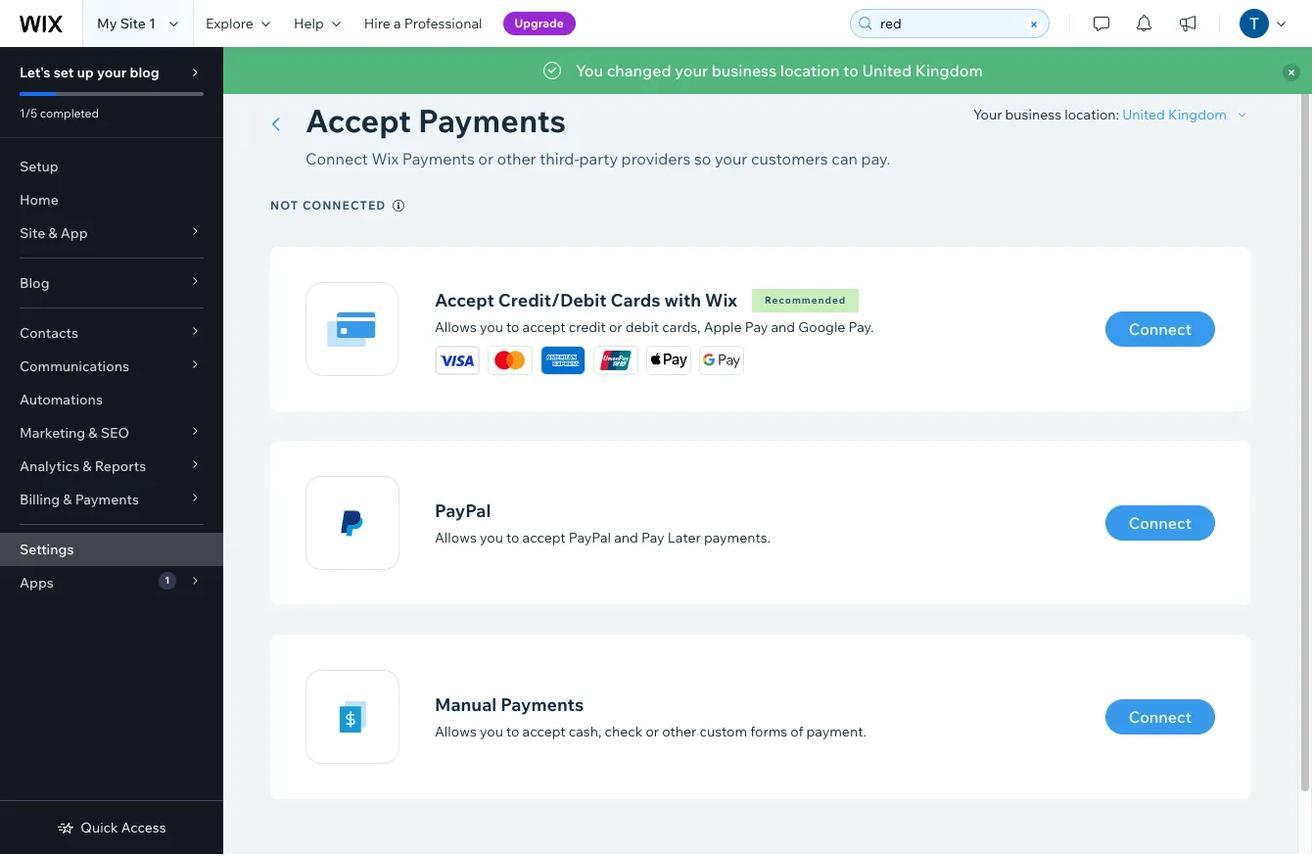 Task type: locate. For each thing, give the bounding box(es) containing it.
1 horizontal spatial and
[[771, 318, 795, 335]]

1 horizontal spatial other
[[662, 722, 697, 740]]

united right location
[[862, 61, 912, 80]]

1 vertical spatial you
[[480, 528, 503, 546]]

0 horizontal spatial kingdom
[[915, 61, 983, 80]]

& left app
[[48, 224, 57, 242]]

connected
[[303, 198, 386, 213]]

0 vertical spatial accept
[[365, 76, 410, 94]]

accept for accept payments connect wix payments or other third-party providers so your customers can pay.
[[306, 101, 411, 140]]

hire a professional
[[364, 15, 482, 32]]

0 horizontal spatial site
[[20, 224, 45, 242]]

location
[[780, 61, 840, 80]]

0 vertical spatial connect button
[[1106, 311, 1216, 347]]

and inside paypal allows you to accept paypal and pay later payments.
[[614, 528, 638, 546]]

to inside paypal allows you to accept paypal and pay later payments.
[[506, 528, 520, 546]]

payments
[[414, 76, 478, 94], [418, 101, 566, 140], [402, 149, 475, 168], [75, 491, 139, 508], [501, 693, 584, 716]]

0 horizontal spatial united
[[862, 61, 912, 80]]

your
[[675, 61, 708, 80], [97, 64, 127, 81], [715, 149, 748, 168]]

your right 'so'
[[715, 149, 748, 168]]

to
[[844, 61, 859, 80], [506, 318, 520, 335], [506, 528, 520, 546], [506, 722, 520, 740]]

0 vertical spatial wix
[[372, 149, 399, 168]]

0 vertical spatial or
[[478, 149, 494, 168]]

upgrade
[[515, 16, 564, 30]]

upgrade button
[[503, 12, 576, 35]]

2 vertical spatial accept
[[435, 288, 494, 311]]

2 vertical spatial you
[[480, 722, 503, 740]]

connect
[[306, 149, 368, 168], [1129, 319, 1192, 339], [1129, 513, 1192, 533], [1129, 707, 1192, 727]]

allows inside the manual payments allows you to accept cash, check or other custom forms of payment.
[[435, 722, 477, 740]]

payments inside the manual payments allows you to accept cash, check or other custom forms of payment.
[[501, 693, 584, 716]]

automations link
[[0, 383, 223, 416]]

& for analytics
[[83, 457, 92, 475]]

0 horizontal spatial business
[[712, 61, 777, 80]]

billing
[[20, 491, 60, 508]]

0 vertical spatial other
[[497, 149, 536, 168]]

or left third-
[[478, 149, 494, 168]]

2 vertical spatial allows
[[435, 722, 477, 740]]

2 you from the top
[[480, 528, 503, 546]]

accept
[[523, 318, 566, 335], [523, 528, 566, 546], [523, 722, 566, 740]]

0 horizontal spatial settings
[[20, 541, 74, 558]]

2 horizontal spatial or
[[646, 722, 659, 740]]

pay left later
[[642, 528, 665, 546]]

1 vertical spatial or
[[609, 318, 623, 335]]

amex image
[[542, 346, 585, 374]]

& left seo
[[88, 424, 98, 442]]

payments for accept payments connect wix payments or other third-party providers so your customers can pay.
[[418, 101, 566, 140]]

united right the location:
[[1123, 106, 1165, 123]]

2 vertical spatial or
[[646, 722, 659, 740]]

1 horizontal spatial business
[[1006, 106, 1062, 123]]

payments up cash,
[[501, 693, 584, 716]]

1 connect button from the top
[[1106, 311, 1216, 347]]

0 horizontal spatial other
[[497, 149, 536, 168]]

with
[[665, 288, 701, 311]]

cards,
[[662, 318, 701, 335]]

0 vertical spatial accept
[[523, 318, 566, 335]]

hire a professional link
[[352, 0, 494, 47]]

0 vertical spatial settings
[[270, 76, 324, 94]]

united kingdom
[[1123, 106, 1227, 123]]

apps
[[20, 574, 54, 592]]

2 horizontal spatial your
[[715, 149, 748, 168]]

1 vertical spatial accept
[[306, 101, 411, 140]]

later
[[668, 528, 701, 546]]

& left reports
[[83, 457, 92, 475]]

accept inside the manual payments allows you to accept cash, check or other custom forms of payment.
[[523, 722, 566, 740]]

0 vertical spatial allows
[[435, 318, 477, 335]]

1 vertical spatial paypal
[[569, 528, 611, 546]]

marketing & seo button
[[0, 416, 223, 450]]

accept for accept credit/debit cards with wix
[[435, 288, 494, 311]]

0 vertical spatial 1
[[149, 15, 156, 32]]

3 you from the top
[[480, 722, 503, 740]]

1 vertical spatial accept
[[523, 528, 566, 546]]

2 allows from the top
[[435, 528, 477, 546]]

1 vertical spatial site
[[20, 224, 45, 242]]

3 connect button from the top
[[1106, 699, 1216, 735]]

0 vertical spatial kingdom
[[915, 61, 983, 80]]

connect button for manual payments
[[1106, 699, 1216, 735]]

0 vertical spatial site
[[120, 15, 146, 32]]

to inside alert
[[844, 61, 859, 80]]

1 horizontal spatial your
[[675, 61, 708, 80]]

marketing & seo
[[20, 424, 129, 442]]

accept down a
[[365, 76, 410, 94]]

and down recommended
[[771, 318, 795, 335]]

set
[[54, 64, 74, 81]]

not
[[270, 198, 299, 213]]

wix up "apple" on the right
[[705, 288, 738, 311]]

pay.
[[862, 149, 891, 168]]

1 vertical spatial allows
[[435, 528, 477, 546]]

not connected
[[270, 198, 386, 213]]

0 vertical spatial paypal
[[435, 499, 491, 522]]

other
[[497, 149, 536, 168], [662, 722, 697, 740]]

& right "billing"
[[63, 491, 72, 508]]

1
[[149, 15, 156, 32], [165, 574, 170, 587]]

1 horizontal spatial or
[[609, 318, 623, 335]]

you inside paypal allows you to accept paypal and pay later payments.
[[480, 528, 503, 546]]

accept inside accept payments button
[[365, 76, 410, 94]]

you
[[480, 318, 503, 335], [480, 528, 503, 546], [480, 722, 503, 740]]

.
[[871, 318, 874, 335]]

payments for accept payments
[[414, 76, 478, 94]]

accept up visa 'image'
[[435, 288, 494, 311]]

communications
[[20, 358, 129, 375]]

payments down analytics & reports 'dropdown button'
[[75, 491, 139, 508]]

0 horizontal spatial pay
[[642, 528, 665, 546]]

wix inside accept payments connect wix payments or other third-party providers so your customers can pay.
[[372, 149, 399, 168]]

credit/debit
[[498, 288, 607, 311]]

payments inside button
[[414, 76, 478, 94]]

your right changed
[[675, 61, 708, 80]]

0 horizontal spatial or
[[478, 149, 494, 168]]

kingdom
[[915, 61, 983, 80], [1169, 106, 1227, 123]]

setup
[[20, 158, 59, 175]]

other left third-
[[497, 149, 536, 168]]

0 vertical spatial you
[[480, 318, 503, 335]]

communications button
[[0, 350, 223, 383]]

help
[[294, 15, 324, 32]]

business left location
[[712, 61, 777, 80]]

other left custom
[[662, 722, 697, 740]]

settings inside button
[[270, 76, 324, 94]]

& for marketing
[[88, 424, 98, 442]]

0 vertical spatial united
[[862, 61, 912, 80]]

1 horizontal spatial kingdom
[[1169, 106, 1227, 123]]

0 horizontal spatial your
[[97, 64, 127, 81]]

1/5
[[20, 106, 37, 120]]

1 down settings link
[[165, 574, 170, 587]]

wix
[[372, 149, 399, 168], [705, 288, 738, 311]]

visa image
[[436, 346, 479, 374]]

1 vertical spatial other
[[662, 722, 697, 740]]

pay right google
[[849, 318, 871, 335]]

2 vertical spatial accept
[[523, 722, 566, 740]]

or
[[478, 149, 494, 168], [609, 318, 623, 335], [646, 722, 659, 740]]

business
[[712, 61, 777, 80], [1006, 106, 1062, 123]]

and left later
[[614, 528, 638, 546]]

your right "up"
[[97, 64, 127, 81]]

1 vertical spatial 1
[[165, 574, 170, 587]]

accept payments connect wix payments or other third-party providers so your customers can pay.
[[306, 101, 891, 168]]

& for billing
[[63, 491, 72, 508]]

contacts
[[20, 324, 78, 342]]

sidebar element
[[0, 47, 223, 854]]

3 allows from the top
[[435, 722, 477, 740]]

1 horizontal spatial 1
[[165, 574, 170, 587]]

pay right "apple" on the right
[[745, 318, 768, 335]]

manual payments allows you to accept cash, check or other custom forms of payment.
[[435, 693, 867, 740]]

allows
[[435, 318, 477, 335], [435, 528, 477, 546], [435, 722, 477, 740]]

let's set up your blog
[[20, 64, 159, 81]]

business inside you changed your business location to united kingdom alert
[[712, 61, 777, 80]]

0 horizontal spatial 1
[[149, 15, 156, 32]]

payments down professional
[[414, 76, 478, 94]]

Search... field
[[875, 10, 1023, 37]]

0 horizontal spatial and
[[614, 528, 638, 546]]

1 vertical spatial connect button
[[1106, 505, 1216, 541]]

payments up third-
[[418, 101, 566, 140]]

2 vertical spatial connect button
[[1106, 699, 1216, 735]]

forms
[[751, 722, 788, 740]]

0 horizontal spatial paypal
[[435, 499, 491, 522]]

pay
[[745, 318, 768, 335], [849, 318, 871, 335], [642, 528, 665, 546]]

or left debit at the top of the page
[[609, 318, 623, 335]]

location:
[[1065, 106, 1120, 123]]

1 horizontal spatial settings
[[270, 76, 324, 94]]

&
[[48, 224, 57, 242], [88, 424, 98, 442], [83, 457, 92, 475], [63, 491, 72, 508]]

1 vertical spatial settings
[[20, 541, 74, 558]]

2 connect button from the top
[[1106, 505, 1216, 541]]

accept
[[365, 76, 410, 94], [306, 101, 411, 140], [435, 288, 494, 311]]

2 accept from the top
[[523, 528, 566, 546]]

1 vertical spatial and
[[614, 528, 638, 546]]

or inside accept payments connect wix payments or other third-party providers so your customers can pay.
[[478, 149, 494, 168]]

site & app button
[[0, 216, 223, 250]]

and
[[771, 318, 795, 335], [614, 528, 638, 546]]

connect button for paypal
[[1106, 505, 1216, 541]]

connect button
[[1106, 311, 1216, 347], [1106, 505, 1216, 541], [1106, 699, 1216, 735]]

contacts button
[[0, 316, 223, 350]]

1 horizontal spatial wix
[[705, 288, 738, 311]]

0 horizontal spatial wix
[[372, 149, 399, 168]]

accept inside accept payments connect wix payments or other third-party providers so your customers can pay.
[[306, 101, 411, 140]]

or right check
[[646, 722, 659, 740]]

blog button
[[0, 266, 223, 300]]

connect for allows you to accept cash, check or other custom forms of payment.
[[1129, 707, 1192, 727]]

0 vertical spatial business
[[712, 61, 777, 80]]

other inside the manual payments allows you to accept cash, check or other custom forms of payment.
[[662, 722, 697, 740]]

site right my
[[120, 15, 146, 32]]

site inside popup button
[[20, 224, 45, 242]]

settings
[[270, 76, 324, 94], [20, 541, 74, 558]]

1 horizontal spatial pay
[[745, 318, 768, 335]]

3 accept from the top
[[523, 722, 566, 740]]

your business location:
[[974, 106, 1123, 123]]

wix up connected
[[372, 149, 399, 168]]

1 vertical spatial united
[[1123, 106, 1165, 123]]

paypal
[[435, 499, 491, 522], [569, 528, 611, 546]]

your inside you changed your business location to united kingdom alert
[[675, 61, 708, 80]]

accept down settings button
[[306, 101, 411, 140]]

settings up apps
[[20, 541, 74, 558]]

1 right my
[[149, 15, 156, 32]]

accept for accept payments
[[365, 76, 410, 94]]

business right your
[[1006, 106, 1062, 123]]

let's
[[20, 64, 51, 81]]

settings inside sidebar element
[[20, 541, 74, 558]]

site down home
[[20, 224, 45, 242]]

my site 1
[[97, 15, 156, 32]]

reports
[[95, 457, 146, 475]]

you changed your business location to united kingdom alert
[[223, 47, 1313, 94]]

& inside 'dropdown button'
[[83, 457, 92, 475]]

your inside sidebar element
[[97, 64, 127, 81]]

app
[[60, 224, 88, 242]]

explore
[[206, 15, 254, 32]]

marketing
[[20, 424, 85, 442]]

apple
[[704, 318, 742, 335]]

settings down help
[[270, 76, 324, 94]]

connect inside accept payments connect wix payments or other third-party providers so your customers can pay.
[[306, 149, 368, 168]]



Task type: vqa. For each thing, say whether or not it's contained in the screenshot.
SUBSCRIPTION
no



Task type: describe. For each thing, give the bounding box(es) containing it.
cash,
[[569, 722, 602, 740]]

payments for manual payments allows you to accept cash, check or other custom forms of payment.
[[501, 693, 584, 716]]

you changed your business location to united kingdom
[[576, 61, 983, 80]]

customers
[[751, 149, 828, 168]]

billing & payments
[[20, 491, 139, 508]]

1 horizontal spatial paypal
[[569, 528, 611, 546]]

settings for settings link
[[20, 541, 74, 558]]

analytics & reports
[[20, 457, 146, 475]]

changed
[[607, 61, 672, 80]]

or for you
[[609, 318, 623, 335]]

payments.
[[704, 528, 771, 546]]

payments inside popup button
[[75, 491, 139, 508]]

quick
[[81, 819, 118, 836]]

your inside accept payments connect wix payments or other third-party providers so your customers can pay.
[[715, 149, 748, 168]]

google
[[799, 318, 846, 335]]

quick access
[[81, 819, 166, 836]]

1 allows from the top
[[435, 318, 477, 335]]

debit
[[626, 318, 659, 335]]

apple pay image
[[647, 346, 691, 374]]

connect for allows you to accept credit or debit cards,
[[1129, 319, 1192, 339]]

1 accept from the top
[[523, 318, 566, 335]]

credit
[[569, 318, 606, 335]]

settings link
[[0, 533, 223, 566]]

accept inside paypal allows you to accept paypal and pay later payments.
[[523, 528, 566, 546]]

party
[[579, 149, 618, 168]]

automations
[[20, 391, 103, 408]]

& for site
[[48, 224, 57, 242]]

seo
[[101, 424, 129, 442]]

mastercard image
[[489, 346, 532, 374]]

recommended
[[765, 293, 847, 306]]

paypal allows you to accept paypal and pay later payments.
[[435, 499, 771, 546]]

or for payments
[[478, 149, 494, 168]]

my
[[97, 15, 117, 32]]

0 vertical spatial and
[[771, 318, 795, 335]]

can
[[832, 149, 858, 168]]

1 you from the top
[[480, 318, 503, 335]]

up
[[77, 64, 94, 81]]

you inside the manual payments allows you to accept cash, check or other custom forms of payment.
[[480, 722, 503, 740]]

allows you to accept credit or debit cards, apple pay and google pay .
[[435, 318, 874, 335]]

1 horizontal spatial united
[[1123, 106, 1165, 123]]

2 horizontal spatial pay
[[849, 318, 871, 335]]

home link
[[0, 183, 223, 216]]

completed
[[40, 106, 99, 120]]

to inside the manual payments allows you to accept cash, check or other custom forms of payment.
[[506, 722, 520, 740]]

1 vertical spatial wix
[[705, 288, 738, 311]]

setup link
[[0, 150, 223, 183]]

pay inside paypal allows you to accept paypal and pay later payments.
[[642, 528, 665, 546]]

cards
[[611, 288, 661, 311]]

home
[[20, 191, 59, 209]]

you
[[576, 61, 603, 80]]

quick access button
[[57, 819, 166, 836]]

hire
[[364, 15, 391, 32]]

third-
[[540, 149, 579, 168]]

analytics & reports button
[[0, 450, 223, 483]]

accept payments
[[365, 76, 478, 94]]

help button
[[282, 0, 352, 47]]

so
[[694, 149, 712, 168]]

check
[[605, 722, 643, 740]]

professional
[[404, 15, 482, 32]]

billing & payments button
[[0, 483, 223, 516]]

your
[[974, 106, 1002, 123]]

blog
[[20, 274, 49, 292]]

analytics
[[20, 457, 80, 475]]

allows inside paypal allows you to accept paypal and pay later payments.
[[435, 528, 477, 546]]

a
[[394, 15, 401, 32]]

kingdom inside alert
[[915, 61, 983, 80]]

payments down accept payments
[[402, 149, 475, 168]]

custom
[[700, 722, 748, 740]]

1 inside sidebar element
[[165, 574, 170, 587]]

payment.
[[807, 722, 867, 740]]

accept credit/debit cards with wix
[[435, 288, 738, 311]]

other inside accept payments connect wix payments or other third-party providers so your customers can pay.
[[497, 149, 536, 168]]

site & app
[[20, 224, 88, 242]]

blog
[[130, 64, 159, 81]]

manual
[[435, 693, 497, 716]]

settings for settings button
[[270, 76, 324, 94]]

connect for allows you to accept paypal and pay later payments.
[[1129, 513, 1192, 533]]

chinaunionpay image
[[595, 346, 638, 374]]

providers
[[622, 149, 691, 168]]

of
[[791, 722, 804, 740]]

google pay image
[[700, 346, 743, 374]]

accept payments button
[[355, 71, 487, 100]]

united kingdom button
[[1123, 106, 1251, 123]]

settings button
[[261, 71, 334, 100]]

1 vertical spatial kingdom
[[1169, 106, 1227, 123]]

1 horizontal spatial site
[[120, 15, 146, 32]]

united inside alert
[[862, 61, 912, 80]]

1/5 completed
[[20, 106, 99, 120]]

or inside the manual payments allows you to accept cash, check or other custom forms of payment.
[[646, 722, 659, 740]]

1 vertical spatial business
[[1006, 106, 1062, 123]]

access
[[121, 819, 166, 836]]



